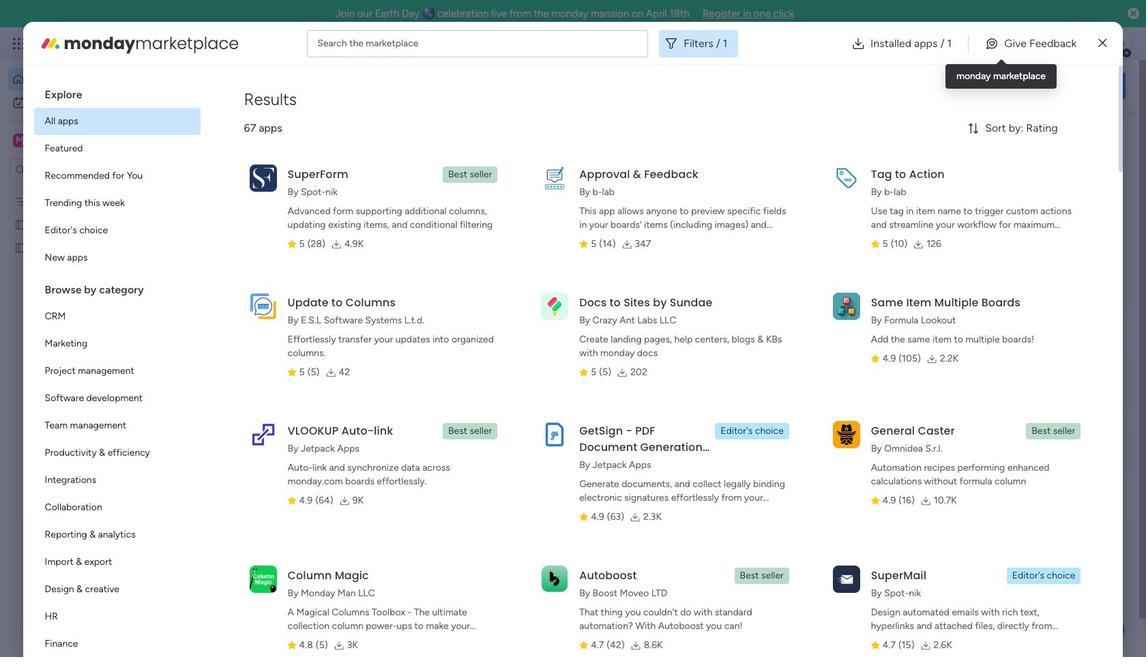 Task type: locate. For each thing, give the bounding box(es) containing it.
component image
[[674, 298, 687, 310], [276, 601, 287, 613], [613, 601, 625, 613]]

0 vertical spatial ruby anderson image
[[1109, 33, 1130, 55]]

app logo image
[[250, 164, 277, 192], [541, 164, 569, 192], [833, 164, 861, 192], [250, 293, 277, 320], [541, 293, 569, 320], [833, 293, 861, 320], [250, 421, 277, 448], [541, 421, 569, 448], [833, 421, 861, 448], [250, 566, 277, 593], [541, 566, 569, 593], [833, 566, 861, 593]]

quick search results list box
[[211, 155, 889, 336]]

1 vertical spatial workspace image
[[233, 581, 266, 613]]

monday marketplace image
[[39, 32, 61, 54]]

1 horizontal spatial component image
[[613, 601, 625, 613]]

1 vertical spatial heading
[[34, 272, 200, 303]]

0 vertical spatial heading
[[34, 76, 200, 108]]

list box
[[34, 76, 200, 657], [0, 187, 174, 443]]

select product image
[[12, 37, 26, 51]]

1 horizontal spatial workspace image
[[233, 581, 266, 613]]

option
[[8, 68, 166, 90], [8, 91, 166, 113], [34, 108, 200, 135], [34, 135, 200, 162], [34, 162, 200, 190], [0, 189, 174, 191], [34, 190, 200, 217], [34, 217, 200, 244], [34, 244, 200, 272], [34, 303, 200, 330], [34, 330, 200, 358], [34, 358, 200, 385], [34, 385, 200, 412], [34, 412, 200, 440], [34, 440, 200, 467], [34, 467, 200, 494], [34, 494, 200, 522], [34, 522, 200, 549], [34, 549, 200, 576], [34, 576, 200, 603], [34, 603, 200, 631], [34, 631, 200, 657]]

add to favorites image
[[851, 277, 865, 290]]

ruby anderson image
[[1109, 33, 1130, 55], [243, 399, 270, 427]]

templates image image
[[934, 130, 1114, 225]]

component image inside the 'quick search results' 'list box'
[[674, 298, 687, 310]]

workspace image
[[571, 581, 604, 613], [579, 585, 596, 609]]

invite members image
[[965, 37, 978, 51]]

0 horizontal spatial ruby anderson image
[[243, 399, 270, 427]]

component image
[[228, 298, 240, 310]]

heading
[[34, 76, 200, 108], [34, 272, 200, 303]]

workspace selection element
[[13, 132, 114, 150]]

2 horizontal spatial component image
[[674, 298, 687, 310]]

0 horizontal spatial workspace image
[[13, 133, 27, 148]]

1 horizontal spatial ruby anderson image
[[1109, 33, 1130, 55]]

dapulse x slim image
[[1099, 35, 1108, 52]]

1 vertical spatial ruby anderson image
[[243, 399, 270, 427]]

update feed image
[[935, 37, 948, 51]]

workspace image
[[13, 133, 27, 148], [233, 581, 266, 613]]



Task type: describe. For each thing, give the bounding box(es) containing it.
public board image
[[14, 241, 27, 254]]

1 image
[[945, 28, 957, 43]]

notifications image
[[905, 37, 918, 51]]

Search in workspace field
[[29, 162, 114, 178]]

1 element
[[349, 352, 365, 369]]

help center element
[[922, 419, 1126, 473]]

0 vertical spatial workspace image
[[13, 133, 27, 148]]

v2 bolt switch image
[[1039, 78, 1047, 93]]

help image
[[1058, 37, 1072, 51]]

search everything image
[[1028, 37, 1042, 51]]

2 heading from the top
[[34, 272, 200, 303]]

v2 user feedback image
[[933, 78, 943, 93]]

monday marketplace image
[[995, 37, 1008, 51]]

0 horizontal spatial component image
[[276, 601, 287, 613]]

see plans image
[[226, 36, 239, 51]]

public board image
[[14, 218, 27, 231]]

1 heading from the top
[[34, 76, 200, 108]]



Task type: vqa. For each thing, say whether or not it's contained in the screenshot.
option
yes



